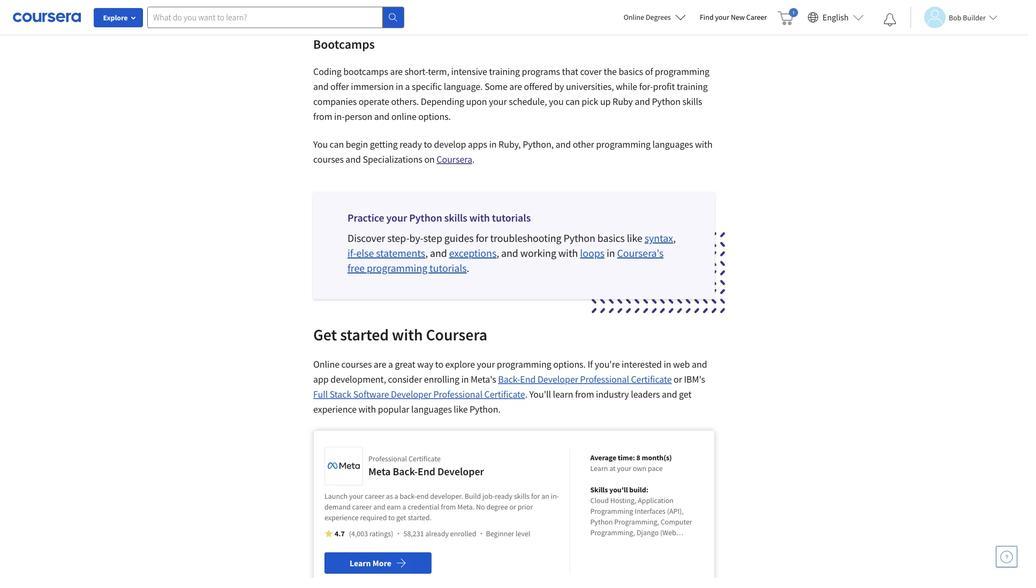 Task type: locate. For each thing, give the bounding box(es) containing it.
back- inside professional certificate meta back-end developer
[[393, 465, 418, 479]]

. for . you'll learn from industry leaders and get experience with popular languages like python.
[[525, 389, 528, 401]]

coursera up explore
[[426, 325, 487, 345]]

programming inside coursera's free programming tutorials
[[367, 262, 427, 275]]

1 horizontal spatial learn
[[590, 464, 608, 473]]

ratings)
[[370, 529, 393, 539]]

1 vertical spatial tutorials
[[430, 262, 467, 275]]

0 vertical spatial developer
[[538, 374, 578, 386]]

learn left more
[[350, 558, 371, 569]]

programming down statements
[[367, 262, 427, 275]]

None search field
[[147, 7, 404, 28]]

1 vertical spatial end
[[418, 465, 435, 479]]

others.
[[391, 96, 419, 108]]

online inside "dropdown button"
[[624, 12, 644, 22]]

to down earn
[[388, 513, 395, 523]]

1 vertical spatial from
[[575, 389, 594, 401]]

popular
[[378, 404, 409, 416]]

1 horizontal spatial online
[[624, 12, 644, 22]]

working
[[520, 247, 556, 260]]

1 horizontal spatial or
[[674, 374, 682, 386]]

0 vertical spatial ready
[[400, 138, 422, 150]]

1 horizontal spatial options.
[[553, 359, 586, 371]]

professional down you're
[[580, 374, 629, 386]]

0 vertical spatial to
[[424, 138, 432, 150]]

python up step
[[409, 211, 442, 225]]

if-
[[348, 247, 356, 260]]

depending
[[421, 96, 464, 108]]

1 vertical spatial learn
[[350, 558, 371, 569]]

for inside the discover step-by-step guides for troubleshooting python basics like syntax , if-else statements , and exceptions , and working with loops in
[[476, 232, 488, 245]]

certificate
[[631, 374, 672, 386], [484, 389, 525, 401]]

leaders
[[631, 389, 660, 401]]

you'll
[[529, 389, 551, 401]]

specific
[[412, 81, 442, 93]]

and up required
[[373, 502, 385, 512]]

online inside online courses are a great way to explore your programming options. if you're interested in web and app development, consider enrolling in meta's
[[313, 359, 340, 371]]

1 horizontal spatial are
[[390, 66, 403, 78]]

in
[[396, 81, 403, 93], [489, 138, 497, 150], [607, 247, 615, 260], [664, 359, 671, 371], [461, 374, 469, 386]]

1 vertical spatial for
[[531, 492, 540, 501]]

in- down companies
[[334, 111, 345, 123]]

2 vertical spatial developer
[[437, 465, 484, 479]]

average
[[590, 453, 616, 463]]

enrolled
[[450, 529, 476, 539]]

for left an
[[531, 492, 540, 501]]

in right apps at the left top of the page
[[489, 138, 497, 150]]

python up loops
[[564, 232, 595, 245]]

training up some
[[489, 66, 520, 78]]

to inside launch your career as a back-end developer. build job-ready skills for an in- demand career and earn a credential from meta. no degree or prior experience required to get started.
[[388, 513, 395, 523]]

ready
[[400, 138, 422, 150], [495, 492, 513, 501]]

step
[[424, 232, 442, 245]]

programming up back-end developer professional certificate or ibm's full stack software developer professional certificate
[[497, 359, 551, 371]]

0 vertical spatial like
[[627, 232, 643, 245]]

loops
[[580, 247, 605, 260]]

python inside the discover step-by-step guides for troubleshooting python basics like syntax , if-else statements , and exceptions , and working with loops in
[[564, 232, 595, 245]]

1 vertical spatial courses
[[341, 359, 372, 371]]

practice your python skills with tutorials
[[348, 211, 531, 225]]

0 horizontal spatial training
[[489, 66, 520, 78]]

skills
[[683, 96, 702, 108], [444, 211, 467, 225], [514, 492, 530, 501]]

in inside you can begin getting ready to develop apps in ruby, python, and other programming languages with courses and specializations on
[[489, 138, 497, 150]]

interested
[[622, 359, 662, 371]]

are left 'short-'
[[390, 66, 403, 78]]

a
[[405, 81, 410, 93], [388, 359, 393, 371], [394, 492, 398, 501], [403, 502, 406, 512]]

1 vertical spatial coursera
[[426, 325, 487, 345]]

2 horizontal spatial from
[[575, 389, 594, 401]]

2 horizontal spatial are
[[509, 81, 522, 93]]

0 horizontal spatial like
[[454, 404, 468, 416]]

else
[[356, 247, 374, 260]]

your right "launch"
[[349, 492, 363, 501]]

skills you'll build:
[[590, 485, 648, 495]]

development,
[[331, 374, 386, 386]]

. down apps at the left top of the page
[[472, 153, 475, 165]]

2 horizontal spatial to
[[435, 359, 444, 371]]

and down operate
[[374, 111, 390, 123]]

1 horizontal spatial like
[[627, 232, 643, 245]]

your inside launch your career as a back-end developer. build job-ready skills for an in- demand career and earn a credential from meta. no degree or prior experience required to get started.
[[349, 492, 363, 501]]

tutorials down exceptions
[[430, 262, 467, 275]]

0 vertical spatial training
[[489, 66, 520, 78]]

1 vertical spatial professional
[[433, 389, 483, 401]]

skills inside launch your career as a back-end developer. build job-ready skills for an in- demand career and earn a credential from meta. no degree or prior experience required to get started.
[[514, 492, 530, 501]]

developer
[[538, 374, 578, 386], [391, 389, 432, 401], [437, 465, 484, 479]]

learn down average
[[590, 464, 608, 473]]

from down companies
[[313, 111, 332, 123]]

meta.
[[457, 502, 475, 512]]

0 vertical spatial learn
[[590, 464, 608, 473]]

learn inside average time: 8 month(s) learn at your own pace
[[590, 464, 608, 473]]

enrolling
[[424, 374, 460, 386]]

an
[[542, 492, 549, 501]]

ready up degree
[[495, 492, 513, 501]]

2 vertical spatial from
[[441, 502, 456, 512]]

to right the way
[[435, 359, 444, 371]]

python,
[[523, 138, 554, 150]]

in up others.
[[396, 81, 403, 93]]

coursera's free programming tutorials
[[348, 247, 664, 275]]

your inside average time: 8 month(s) learn at your own pace
[[617, 464, 631, 473]]

english button
[[804, 0, 868, 35]]

and right leaders
[[662, 389, 677, 401]]

options. left if
[[553, 359, 586, 371]]

for up exceptions link
[[476, 232, 488, 245]]

basics up 'loops' link
[[598, 232, 625, 245]]

0 horizontal spatial from
[[313, 111, 332, 123]]

0 vertical spatial experience
[[313, 404, 357, 416]]

tutorials
[[492, 211, 531, 225], [430, 262, 467, 275]]

2 horizontal spatial .
[[525, 389, 528, 401]]

for
[[476, 232, 488, 245], [531, 492, 540, 501]]

0 horizontal spatial tutorials
[[430, 262, 467, 275]]

courses down you
[[313, 153, 344, 165]]

0 vertical spatial python
[[652, 96, 681, 108]]

coursera
[[437, 153, 472, 165], [426, 325, 487, 345]]

web
[[673, 359, 690, 371]]

a right earn
[[403, 502, 406, 512]]

get
[[679, 389, 692, 401], [396, 513, 406, 523]]

0 vertical spatial in-
[[334, 111, 345, 123]]

career
[[746, 12, 767, 22]]

online left degrees
[[624, 12, 644, 22]]

or down web on the bottom
[[674, 374, 682, 386]]

programming inside you can begin getting ready to develop apps in ruby, python, and other programming languages with courses and specializations on
[[596, 138, 651, 150]]

0 horizontal spatial learn
[[350, 558, 371, 569]]

month(s)
[[642, 453, 672, 463]]

1 horizontal spatial for
[[531, 492, 540, 501]]

experience down 'stack'
[[313, 404, 357, 416]]

courses up development, at the bottom left of page
[[341, 359, 372, 371]]

ready up specializations
[[400, 138, 422, 150]]

consider
[[388, 374, 422, 386]]

courses
[[313, 153, 344, 165], [341, 359, 372, 371]]

upon
[[466, 96, 487, 108]]

ready inside launch your career as a back-end developer. build job-ready skills for an in- demand career and earn a credential from meta. no degree or prior experience required to get started.
[[495, 492, 513, 501]]

your inside coding bootcamps are short-term, intensive training programs that cover the basics of programming and offer immersion in a specific language. some are offered by universities, while for-profit training companies operate others. depending upon your schedule, you can pick up ruby and python skills from in-person and online options.
[[489, 96, 507, 108]]

What do you want to learn? text field
[[147, 7, 383, 28]]

are inside online courses are a great way to explore your programming options. if you're interested in web and app development, consider enrolling in meta's
[[374, 359, 386, 371]]

learn more button
[[325, 553, 432, 574]]

your
[[715, 12, 729, 22], [489, 96, 507, 108], [386, 211, 407, 225], [477, 359, 495, 371], [617, 464, 631, 473], [349, 492, 363, 501]]

show notifications image
[[884, 13, 897, 26]]

options. down depending at the left
[[418, 111, 451, 123]]

other
[[573, 138, 594, 150]]

your up meta's
[[477, 359, 495, 371]]

1 vertical spatial python
[[409, 211, 442, 225]]

experience down demand
[[325, 513, 359, 523]]

2 horizontal spatial ,
[[673, 232, 676, 245]]

get
[[313, 325, 337, 345]]

loops link
[[580, 247, 605, 260]]

a inside online courses are a great way to explore your programming options. if you're interested in web and app development, consider enrolling in meta's
[[388, 359, 393, 371]]

1 horizontal spatial to
[[424, 138, 432, 150]]

0 vertical spatial online
[[624, 12, 644, 22]]

0 horizontal spatial are
[[374, 359, 386, 371]]

a up others.
[[405, 81, 410, 93]]

58,231
[[404, 529, 424, 539]]

1 vertical spatial or
[[510, 502, 516, 512]]

2 vertical spatial .
[[525, 389, 528, 401]]

online degrees button
[[615, 5, 695, 29]]

to inside online courses are a great way to explore your programming options. if you're interested in web and app development, consider enrolling in meta's
[[435, 359, 444, 371]]

or inside launch your career as a back-end developer. build job-ready skills for an in- demand career and earn a credential from meta. no degree or prior experience required to get started.
[[510, 502, 516, 512]]

0 horizontal spatial ready
[[400, 138, 422, 150]]

and inside . you'll learn from industry leaders and get experience with popular languages like python.
[[662, 389, 677, 401]]

syntax
[[645, 232, 673, 245]]

from inside coding bootcamps are short-term, intensive training programs that cover the basics of programming and offer immersion in a specific language. some are offered by universities, while for-profit training companies operate others. depending upon your schedule, you can pick up ruby and python skills from in-person and online options.
[[313, 111, 332, 123]]

0 horizontal spatial in-
[[334, 111, 345, 123]]

end inside back-end developer professional certificate or ibm's full stack software developer professional certificate
[[520, 374, 536, 386]]

from inside . you'll learn from industry leaders and get experience with popular languages like python.
[[575, 389, 594, 401]]

2 horizontal spatial developer
[[538, 374, 578, 386]]

back- inside back-end developer professional certificate or ibm's full stack software developer professional certificate
[[498, 374, 520, 386]]

professional down enrolling
[[433, 389, 483, 401]]

are for way
[[374, 359, 386, 371]]

specializations
[[363, 153, 423, 165]]

learn
[[590, 464, 608, 473], [350, 558, 371, 569]]

pace
[[648, 464, 663, 473]]

1 horizontal spatial skills
[[514, 492, 530, 501]]

1 horizontal spatial can
[[566, 96, 580, 108]]

your up step-
[[386, 211, 407, 225]]

0 horizontal spatial to
[[388, 513, 395, 523]]

1 vertical spatial to
[[435, 359, 444, 371]]

0 vertical spatial professional
[[580, 374, 629, 386]]

are
[[390, 66, 403, 78], [509, 81, 522, 93], [374, 359, 386, 371]]

developer up learn
[[538, 374, 578, 386]]

cover
[[580, 66, 602, 78]]

programming up profit
[[655, 66, 710, 78]]

0 vertical spatial career
[[365, 492, 385, 501]]

1 vertical spatial skills
[[444, 211, 467, 225]]

your inside online courses are a great way to explore your programming options. if you're interested in web and app development, consider enrolling in meta's
[[477, 359, 495, 371]]

get started with coursera
[[313, 325, 487, 345]]

tutorials up troubleshooting
[[492, 211, 531, 225]]

discover
[[348, 232, 385, 245]]

career left as on the bottom left of page
[[365, 492, 385, 501]]

2 horizontal spatial python
[[652, 96, 681, 108]]

0 vertical spatial for
[[476, 232, 488, 245]]

developer down consider
[[391, 389, 432, 401]]

1 horizontal spatial python
[[564, 232, 595, 245]]

from down the developer.
[[441, 502, 456, 512]]

like left python.
[[454, 404, 468, 416]]

back- down professional
[[393, 465, 418, 479]]

0 vertical spatial languages
[[653, 138, 693, 150]]

0 vertical spatial are
[[390, 66, 403, 78]]

help center image
[[1000, 551, 1013, 563]]

python down profit
[[652, 96, 681, 108]]

languages
[[653, 138, 693, 150], [411, 404, 452, 416]]

in right 'loops' link
[[607, 247, 615, 260]]

free
[[348, 262, 365, 275]]

a inside coding bootcamps are short-term, intensive training programs that cover the basics of programming and offer immersion in a specific language. some are offered by universities, while for-profit training companies operate others. depending upon your schedule, you can pick up ruby and python skills from in-person and online options.
[[405, 81, 410, 93]]

with
[[695, 138, 713, 150], [470, 211, 490, 225], [558, 247, 578, 260], [392, 325, 423, 345], [359, 404, 376, 416]]

0 horizontal spatial skills
[[444, 211, 467, 225]]

some
[[485, 81, 508, 93]]

and
[[313, 81, 329, 93], [635, 96, 650, 108], [374, 111, 390, 123], [556, 138, 571, 150], [346, 153, 361, 165], [430, 247, 447, 260], [501, 247, 518, 260], [692, 359, 707, 371], [662, 389, 677, 401], [373, 502, 385, 512]]

in inside coding bootcamps are short-term, intensive training programs that cover the basics of programming and offer immersion in a specific language. some are offered by universities, while for-profit training companies operate others. depending upon your schedule, you can pick up ruby and python skills from in-person and online options.
[[396, 81, 403, 93]]

explore
[[103, 13, 128, 22]]

1 vertical spatial ready
[[495, 492, 513, 501]]

1 horizontal spatial get
[[679, 389, 692, 401]]

programming
[[655, 66, 710, 78], [596, 138, 651, 150], [367, 262, 427, 275], [497, 359, 551, 371]]

back- up . you'll learn from industry leaders and get experience with popular languages like python.
[[498, 374, 520, 386]]

coursera down develop
[[437, 153, 472, 165]]

back-
[[498, 374, 520, 386], [393, 465, 418, 479]]

0 horizontal spatial professional
[[433, 389, 483, 401]]

certificate down online courses are a great way to explore your programming options. if you're interested in web and app development, consider enrolling in meta's
[[484, 389, 525, 401]]

career up required
[[352, 502, 372, 512]]

1 vertical spatial training
[[677, 81, 708, 93]]

0 vertical spatial courses
[[313, 153, 344, 165]]

find your new career link
[[695, 11, 772, 24]]

or left prior
[[510, 502, 516, 512]]

new
[[731, 12, 745, 22]]

options. inside online courses are a great way to explore your programming options. if you're interested in web and app development, consider enrolling in meta's
[[553, 359, 586, 371]]

required
[[360, 513, 387, 523]]

get down ibm's
[[679, 389, 692, 401]]

online for online courses are a great way to explore your programming options. if you're interested in web and app development, consider enrolling in meta's
[[313, 359, 340, 371]]

0 horizontal spatial end
[[418, 465, 435, 479]]

2 vertical spatial are
[[374, 359, 386, 371]]

if-else statements link
[[348, 247, 425, 260]]

1 vertical spatial experience
[[325, 513, 359, 523]]

end down certificate
[[418, 465, 435, 479]]

own
[[633, 464, 647, 473]]

to up on
[[424, 138, 432, 150]]

developer up build
[[437, 465, 484, 479]]

end
[[520, 374, 536, 386], [418, 465, 435, 479]]

in- right an
[[551, 492, 559, 501]]

software
[[353, 389, 389, 401]]

. inside . you'll learn from industry leaders and get experience with popular languages like python.
[[525, 389, 528, 401]]

2 vertical spatial python
[[564, 232, 595, 245]]

from
[[313, 111, 332, 123], [575, 389, 594, 401], [441, 502, 456, 512]]

1 vertical spatial in-
[[551, 492, 559, 501]]

get inside launch your career as a back-end developer. build job-ready skills for an in- demand career and earn a credential from meta. no degree or prior experience required to get started.
[[396, 513, 406, 523]]

beginner level
[[486, 529, 531, 539]]

1 horizontal spatial tutorials
[[492, 211, 531, 225]]

0 horizontal spatial for
[[476, 232, 488, 245]]

1 horizontal spatial certificate
[[631, 374, 672, 386]]

1 vertical spatial basics
[[598, 232, 625, 245]]

1 vertical spatial back-
[[393, 465, 418, 479]]

1 horizontal spatial ready
[[495, 492, 513, 501]]

are up schedule, on the top of page
[[509, 81, 522, 93]]

like up coursera's
[[627, 232, 643, 245]]

1 horizontal spatial from
[[441, 502, 456, 512]]

0 vertical spatial can
[[566, 96, 580, 108]]

0 vertical spatial options.
[[418, 111, 451, 123]]

programming inside coding bootcamps are short-term, intensive training programs that cover the basics of programming and offer immersion in a specific language. some are offered by universities, while for-profit training companies operate others. depending upon your schedule, you can pick up ruby and python skills from in-person and online options.
[[655, 66, 710, 78]]

programming right other
[[596, 138, 651, 150]]

your down some
[[489, 96, 507, 108]]

basics inside coding bootcamps are short-term, intensive training programs that cover the basics of programming and offer immersion in a specific language. some are offered by universities, while for-profit training companies operate others. depending upon your schedule, you can pick up ruby and python skills from in-person and online options.
[[619, 66, 643, 78]]

end up you'll
[[520, 374, 536, 386]]

0 vertical spatial from
[[313, 111, 332, 123]]

are left great
[[374, 359, 386, 371]]

online up app
[[313, 359, 340, 371]]

1 vertical spatial developer
[[391, 389, 432, 401]]

training right profit
[[677, 81, 708, 93]]

and down troubleshooting
[[501, 247, 518, 260]]

up
[[600, 96, 611, 108]]

your down time:
[[617, 464, 631, 473]]

1 horizontal spatial ,
[[497, 247, 499, 260]]

0 vertical spatial or
[[674, 374, 682, 386]]

. left you'll
[[525, 389, 528, 401]]

0 horizontal spatial .
[[467, 262, 469, 275]]

and up ibm's
[[692, 359, 707, 371]]

find your new career
[[700, 12, 767, 22]]

by-
[[409, 232, 424, 245]]

get down earn
[[396, 513, 406, 523]]

basics up while on the right top
[[619, 66, 643, 78]]

with inside . you'll learn from industry leaders and get experience with popular languages like python.
[[359, 404, 376, 416]]

certificate up leaders
[[631, 374, 672, 386]]

0 horizontal spatial ,
[[425, 247, 428, 260]]

offered
[[524, 81, 553, 93]]

. down exceptions
[[467, 262, 469, 275]]

basics inside the discover step-by-step guides for troubleshooting python basics like syntax , if-else statements , and exceptions , and working with loops in
[[598, 232, 625, 245]]

with inside the discover step-by-step guides for troubleshooting python basics like syntax , if-else statements , and exceptions , and working with loops in
[[558, 247, 578, 260]]

your right find
[[715, 12, 729, 22]]

0 horizontal spatial or
[[510, 502, 516, 512]]

0 vertical spatial basics
[[619, 66, 643, 78]]

1 horizontal spatial .
[[472, 153, 475, 165]]

you can begin getting ready to develop apps in ruby, python, and other programming languages with courses and specializations on
[[313, 138, 713, 165]]

in- inside coding bootcamps are short-term, intensive training programs that cover the basics of programming and offer immersion in a specific language. some are offered by universities, while for-profit training companies operate others. depending upon your schedule, you can pick up ruby and python skills from in-person and online options.
[[334, 111, 345, 123]]

1 horizontal spatial back-
[[498, 374, 520, 386]]

a left great
[[388, 359, 393, 371]]

from down "back-end developer professional certificate" link
[[575, 389, 594, 401]]

1 vertical spatial online
[[313, 359, 340, 371]]

2 horizontal spatial skills
[[683, 96, 702, 108]]

0 vertical spatial end
[[520, 374, 536, 386]]

1 horizontal spatial developer
[[437, 465, 484, 479]]



Task type: describe. For each thing, give the bounding box(es) containing it.
learn
[[553, 389, 573, 401]]

getting
[[370, 138, 398, 150]]

launch your career as a back-end developer. build job-ready skills for an in- demand career and earn a credential from meta. no degree or prior experience required to get started.
[[325, 492, 559, 523]]

experience inside launch your career as a back-end developer. build job-ready skills for an in- demand career and earn a credential from meta. no degree or prior experience required to get started.
[[325, 513, 359, 523]]

profit
[[653, 81, 675, 93]]

and down the for-
[[635, 96, 650, 108]]

back-end developer professional certificate link
[[498, 374, 672, 386]]

and down begin
[[346, 153, 361, 165]]

bootcamps
[[313, 36, 375, 52]]

languages inside . you'll learn from industry leaders and get experience with popular languages like python.
[[411, 404, 452, 416]]

skills inside coding bootcamps are short-term, intensive training programs that cover the basics of programming and offer immersion in a specific language. some are offered by universities, while for-profit training companies operate others. depending upon your schedule, you can pick up ruby and python skills from in-person and online options.
[[683, 96, 702, 108]]

tutorials inside coursera's free programming tutorials
[[430, 262, 467, 275]]

coding bootcamps are short-term, intensive training programs that cover the basics of programming and offer immersion in a specific language. some are offered by universities, while for-profit training companies operate others. depending upon your schedule, you can pick up ruby and python skills from in-person and online options.
[[313, 66, 710, 123]]

professional
[[368, 454, 407, 464]]

troubleshooting
[[490, 232, 562, 245]]

great
[[395, 359, 415, 371]]

like inside the discover step-by-step guides for troubleshooting python basics like syntax , if-else statements , and exceptions , and working with loops in
[[627, 232, 643, 245]]

coursera image
[[13, 9, 81, 26]]

meta
[[368, 465, 391, 479]]

experience inside . you'll learn from industry leaders and get experience with popular languages like python.
[[313, 404, 357, 416]]

4.7
[[335, 529, 345, 539]]

ready inside you can begin getting ready to develop apps in ruby, python, and other programming languages with courses and specializations on
[[400, 138, 422, 150]]

that
[[562, 66, 578, 78]]

more
[[373, 558, 391, 569]]

bootcamps
[[343, 66, 388, 78]]

or inside back-end developer professional certificate or ibm's full stack software developer professional certificate
[[674, 374, 682, 386]]

courses inside you can begin getting ready to develop apps in ruby, python, and other programming languages with courses and specializations on
[[313, 153, 344, 165]]

demand
[[325, 502, 351, 512]]

coursera link
[[437, 153, 472, 165]]

0 vertical spatial tutorials
[[492, 211, 531, 225]]

1 horizontal spatial professional
[[580, 374, 629, 386]]

online for online degrees
[[624, 12, 644, 22]]

online
[[391, 111, 417, 123]]

bob builder button
[[910, 7, 998, 28]]

and inside launch your career as a back-end developer. build job-ready skills for an in- demand career and earn a credential from meta. no degree or prior experience required to get started.
[[373, 502, 385, 512]]

you
[[313, 138, 328, 150]]

in left web on the bottom
[[664, 359, 671, 371]]

no
[[476, 502, 485, 512]]

apps
[[468, 138, 487, 150]]

from inside launch your career as a back-end developer. build job-ready skills for an in- demand career and earn a credential from meta. no degree or prior experience required to get started.
[[441, 502, 456, 512]]

term,
[[428, 66, 449, 78]]

guides
[[444, 232, 474, 245]]

0 horizontal spatial certificate
[[484, 389, 525, 401]]

certificate
[[409, 454, 441, 464]]

coursera's free programming tutorials link
[[348, 247, 664, 275]]

intensive
[[451, 66, 487, 78]]

stack
[[330, 389, 351, 401]]

schedule,
[[509, 96, 547, 108]]

syntax link
[[645, 232, 673, 245]]

operate
[[359, 96, 389, 108]]

online degrees
[[624, 12, 671, 22]]

exceptions
[[449, 247, 497, 260]]

in- inside launch your career as a back-end developer. build job-ready skills for an in- demand career and earn a credential from meta. no degree or prior experience required to get started.
[[551, 492, 559, 501]]

discover step-by-step guides for troubleshooting python basics like syntax , if-else statements , and exceptions , and working with loops in
[[348, 232, 676, 260]]

launch
[[325, 492, 348, 501]]

in inside the discover step-by-step guides for troubleshooting python basics like syntax , if-else statements , and exceptions , and working with loops in
[[607, 247, 615, 260]]

1 horizontal spatial training
[[677, 81, 708, 93]]

like inside . you'll learn from industry leaders and get experience with popular languages like python.
[[454, 404, 468, 416]]

and left other
[[556, 138, 571, 150]]

languages inside you can begin getting ready to develop apps in ruby, python, and other programming languages with courses and specializations on
[[653, 138, 693, 150]]

degree
[[487, 502, 508, 512]]

full
[[313, 389, 328, 401]]

0 vertical spatial coursera
[[437, 153, 472, 165]]

average time: 8 month(s) learn at your own pace
[[590, 453, 672, 473]]

can inside you can begin getting ready to develop apps in ruby, python, and other programming languages with courses and specializations on
[[330, 138, 344, 150]]

while
[[616, 81, 637, 93]]

way
[[417, 359, 433, 371]]

meta image
[[328, 450, 360, 483]]

developer inside professional certificate meta back-end developer
[[437, 465, 484, 479]]

shopping cart: 1 item image
[[778, 8, 798, 25]]

are for intensive
[[390, 66, 403, 78]]

ibm's
[[684, 374, 705, 386]]

. for .
[[467, 262, 469, 275]]

person
[[345, 111, 372, 123]]

with inside you can begin getting ready to develop apps in ruby, python, and other programming languages with courses and specializations on
[[695, 138, 713, 150]]

(4,003
[[349, 529, 368, 539]]

coding
[[313, 66, 342, 78]]

end
[[417, 492, 429, 501]]

0 horizontal spatial python
[[409, 211, 442, 225]]

build
[[465, 492, 481, 501]]

1 vertical spatial career
[[352, 502, 372, 512]]

courses inside online courses are a great way to explore your programming options. if you're interested in web and app development, consider enrolling in meta's
[[341, 359, 372, 371]]

back-
[[400, 492, 417, 501]]

and down step
[[430, 247, 447, 260]]

begin
[[346, 138, 368, 150]]

offer
[[330, 81, 349, 93]]

options. inside coding bootcamps are short-term, intensive training programs that cover the basics of programming and offer immersion in a specific language. some are offered by universities, while for-profit training companies operate others. depending upon your schedule, you can pick up ruby and python skills from in-person and online options.
[[418, 111, 451, 123]]

step-
[[387, 232, 409, 245]]

you'll
[[609, 485, 628, 495]]

and down coding
[[313, 81, 329, 93]]

python.
[[470, 404, 501, 416]]

0 vertical spatial .
[[472, 153, 475, 165]]

to inside you can begin getting ready to develop apps in ruby, python, and other programming languages with courses and specializations on
[[424, 138, 432, 150]]

build:
[[629, 485, 648, 495]]

at
[[610, 464, 616, 473]]

job-
[[483, 492, 495, 501]]

and inside online courses are a great way to explore your programming options. if you're interested in web and app development, consider enrolling in meta's
[[692, 359, 707, 371]]

level
[[516, 529, 531, 539]]

practice
[[348, 211, 384, 225]]

credential
[[408, 502, 440, 512]]

bob
[[949, 13, 962, 22]]

4.7 (4,003 ratings)
[[335, 529, 393, 539]]

0 horizontal spatial developer
[[391, 389, 432, 401]]

python inside coding bootcamps are short-term, intensive training programs that cover the basics of programming and offer immersion in a specific language. some are offered by universities, while for-profit training companies operate others. depending upon your schedule, you can pick up ruby and python skills from in-person and online options.
[[652, 96, 681, 108]]

prior
[[518, 502, 533, 512]]

1 vertical spatial are
[[509, 81, 522, 93]]

if
[[588, 359, 593, 371]]

pick
[[582, 96, 598, 108]]

degrees
[[646, 12, 671, 22]]

can inside coding bootcamps are short-term, intensive training programs that cover the basics of programming and offer immersion in a specific language. some are offered by universities, while for-profit training companies operate others. depending upon your schedule, you can pick up ruby and python skills from in-person and online options.
[[566, 96, 580, 108]]

coursera .
[[437, 153, 475, 165]]

companies
[[313, 96, 357, 108]]

already
[[426, 529, 449, 539]]

short-
[[405, 66, 428, 78]]

skills
[[590, 485, 608, 495]]

a right as on the bottom left of page
[[394, 492, 398, 501]]

back-end developer professional certificate or ibm's full stack software developer professional certificate
[[313, 374, 705, 401]]

for inside launch your career as a back-end developer. build job-ready skills for an in- demand career and earn a credential from meta. no degree or prior experience required to get started.
[[531, 492, 540, 501]]

you
[[549, 96, 564, 108]]

learn more
[[350, 558, 391, 569]]

8
[[637, 453, 640, 463]]

learn inside button
[[350, 558, 371, 569]]

programming inside online courses are a great way to explore your programming options. if you're interested in web and app development, consider enrolling in meta's
[[497, 359, 551, 371]]

immersion
[[351, 81, 394, 93]]

end inside professional certificate meta back-end developer
[[418, 465, 435, 479]]

programs
[[522, 66, 560, 78]]

get inside . you'll learn from industry leaders and get experience with popular languages like python.
[[679, 389, 692, 401]]

statements
[[376, 247, 425, 260]]

started
[[340, 325, 389, 345]]

in down explore
[[461, 374, 469, 386]]



Task type: vqa. For each thing, say whether or not it's contained in the screenshot.
troubleshooting
yes



